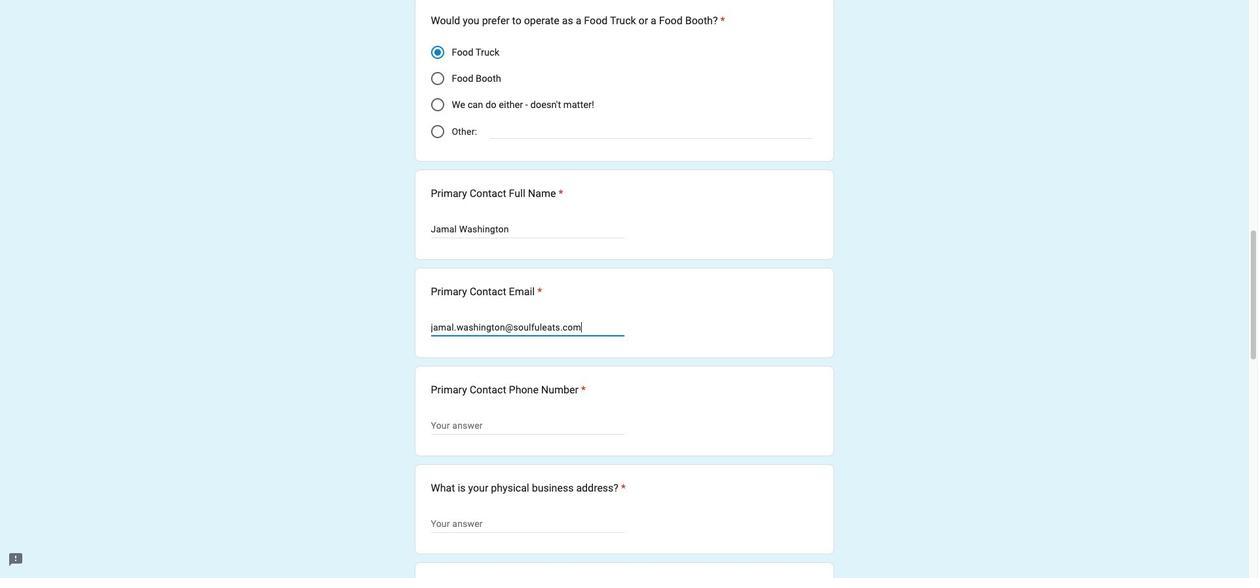 Task type: locate. For each thing, give the bounding box(es) containing it.
5 heading from the top
[[431, 481, 626, 497]]

Other response text field
[[490, 123, 813, 139]]

Food Booth radio
[[431, 72, 444, 85]]

required question element
[[718, 13, 725, 29], [556, 186, 563, 202], [535, 285, 542, 300], [579, 383, 586, 399], [619, 481, 626, 497]]

None text field
[[431, 222, 624, 238], [431, 418, 624, 434], [431, 222, 624, 238], [431, 418, 624, 434]]

required question element for third heading
[[535, 285, 542, 300]]

3 heading from the top
[[431, 285, 542, 300]]

None text field
[[431, 320, 624, 336], [431, 517, 624, 533], [431, 320, 624, 336], [431, 517, 624, 533]]

None radio
[[431, 125, 444, 139]]

We can do either - doesn't matter! radio
[[431, 99, 444, 112]]

4 heading from the top
[[431, 383, 586, 399]]

required question element for 2nd heading from the bottom
[[579, 383, 586, 399]]

heading
[[431, 13, 725, 29], [431, 186, 563, 202], [431, 285, 542, 300], [431, 383, 586, 399], [431, 481, 626, 497]]

1 heading from the top
[[431, 13, 725, 29]]

food booth image
[[431, 72, 444, 85]]



Task type: vqa. For each thing, say whether or not it's contained in the screenshot.
text box on the left of page
yes



Task type: describe. For each thing, give the bounding box(es) containing it.
required question element for first heading from the top of the page
[[718, 13, 725, 29]]

Food Truck radio
[[431, 46, 444, 59]]

we can do either - doesn't matter! image
[[431, 99, 444, 112]]

2 heading from the top
[[431, 186, 563, 202]]

required question element for 1st heading from the bottom
[[619, 481, 626, 497]]

food truck image
[[434, 49, 441, 56]]

report a problem to google image
[[8, 553, 24, 568]]

required question element for second heading
[[556, 186, 563, 202]]



